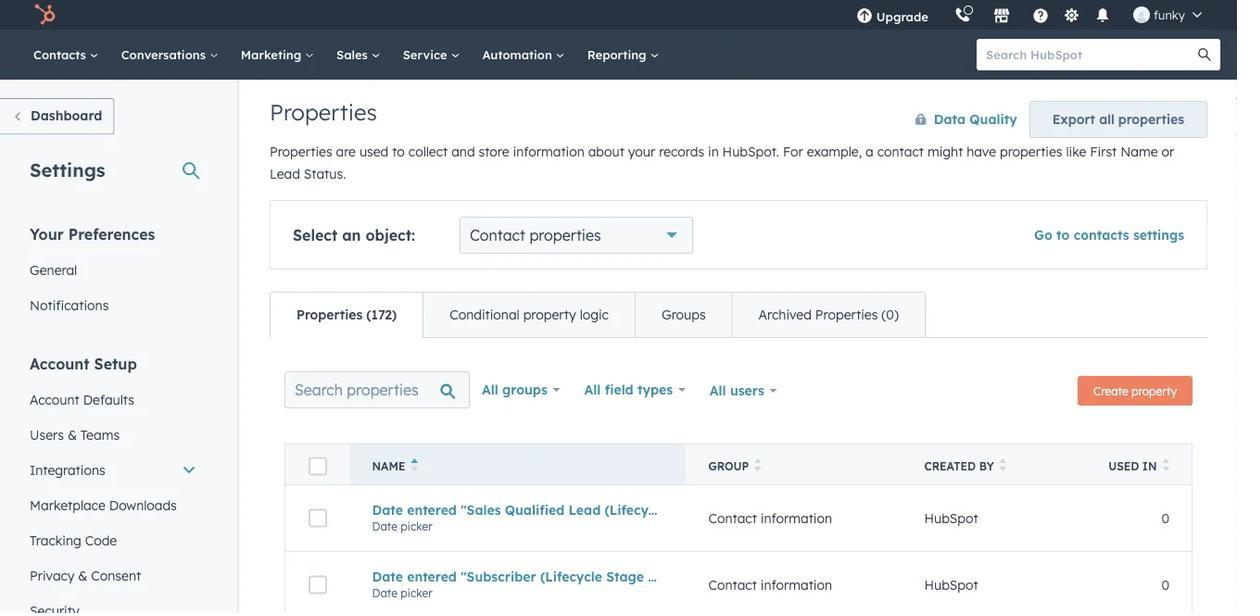 Task type: describe. For each thing, give the bounding box(es) containing it.
used
[[1109, 460, 1140, 474]]

types
[[638, 382, 673, 398]]

& for users
[[68, 427, 77, 443]]

4 date from the top
[[372, 587, 398, 600]]

marketplace downloads link
[[19, 488, 208, 523]]

privacy & consent
[[30, 568, 141, 584]]

downloads
[[109, 497, 177, 514]]

an
[[342, 226, 361, 245]]

general
[[30, 262, 77, 278]]

properties for properties are used to collect and store information about your records in hubspot. for example, a contact might have properties like first name or lead status.
[[270, 144, 332, 160]]

hubspot image
[[33, 4, 56, 26]]

1 vertical spatial to
[[1057, 227, 1070, 243]]

properties left (0)
[[816, 307, 878, 323]]

group
[[709, 460, 749, 474]]

for
[[783, 144, 804, 160]]

contact information for date entered "subscriber (lifecycle stage pipeline)"
[[709, 577, 832, 594]]

(lifecycle inside date entered "subscriber (lifecycle stage pipeline)" date picker
[[540, 569, 602, 585]]

stage inside date entered "subscriber (lifecycle stage pipeline)" date picker
[[606, 569, 644, 585]]

your preferences element
[[19, 224, 208, 323]]

like
[[1066, 144, 1087, 160]]

archived properties (0)
[[759, 307, 899, 323]]

go to contacts settings
[[1035, 227, 1185, 243]]

groups
[[662, 307, 706, 323]]

users & teams
[[30, 427, 120, 443]]

all
[[1100, 111, 1115, 127]]

Search search field
[[285, 372, 470, 409]]

integrations
[[30, 462, 105, 478]]

properties inside popup button
[[530, 226, 601, 245]]

are
[[336, 144, 356, 160]]

general link
[[19, 253, 208, 288]]

ascending sort. press to sort descending. element
[[411, 459, 418, 475]]

all groups
[[482, 382, 548, 398]]

account for account setup
[[30, 355, 90, 373]]

privacy
[[30, 568, 75, 584]]

group button
[[686, 444, 902, 485]]

properties inside button
[[1119, 111, 1185, 127]]

0 for date entered "subscriber (lifecycle stage pipeline)"
[[1162, 577, 1170, 594]]

to inside properties are used to collect and store information about your records in hubspot. for example, a contact might have properties like first name or lead status.
[[392, 144, 405, 160]]

tracking code
[[30, 533, 117, 549]]

contact
[[878, 144, 924, 160]]

date entered "sales qualified lead (lifecycle stage pipeline)" date picker
[[372, 502, 776, 534]]

properties inside properties are used to collect and store information about your records in hubspot. for example, a contact might have properties like first name or lead status.
[[1000, 144, 1063, 160]]

settings
[[1134, 227, 1185, 243]]

account setup element
[[19, 354, 208, 614]]

funky town image
[[1134, 6, 1150, 23]]

upgrade
[[877, 9, 929, 24]]

contacts link
[[22, 30, 110, 80]]

data quality button
[[896, 101, 1019, 138]]

contact information for date entered "sales qualified lead (lifecycle stage pipeline)"
[[709, 511, 832, 527]]

consent
[[91, 568, 141, 584]]

collect
[[409, 144, 448, 160]]

Search HubSpot search field
[[977, 39, 1204, 70]]

press to sort. image for created by
[[1000, 459, 1007, 472]]

example,
[[807, 144, 862, 160]]

(172)
[[366, 307, 397, 323]]

notifications image
[[1095, 8, 1111, 25]]

tab panel containing all groups
[[270, 337, 1208, 614]]

tracking
[[30, 533, 81, 549]]

used in
[[1109, 460, 1157, 474]]

hubspot for date entered "sales qualified lead (lifecycle stage pipeline)"
[[925, 511, 979, 527]]

contact for (lifecycle
[[709, 511, 757, 527]]

have
[[967, 144, 997, 160]]

your
[[30, 225, 64, 243]]

marketing link
[[230, 30, 325, 80]]

(0)
[[882, 307, 899, 323]]

marketing
[[241, 47, 305, 62]]

all users button
[[698, 372, 789, 411]]

all users
[[710, 383, 765, 399]]

press to sort. image for group
[[755, 459, 762, 472]]

hubspot for date entered "subscriber (lifecycle stage pipeline)"
[[925, 577, 979, 594]]

help button
[[1025, 0, 1057, 30]]

contact for pipeline)"
[[709, 577, 757, 594]]

upgrade image
[[856, 8, 873, 25]]

account defaults link
[[19, 382, 208, 418]]

about
[[588, 144, 625, 160]]

export all properties
[[1053, 111, 1185, 127]]

& for privacy
[[78, 568, 87, 584]]

press to sort. element for group
[[755, 459, 762, 475]]

conditional
[[450, 307, 520, 323]]

press to sort. element for used in
[[1163, 459, 1170, 475]]

create property
[[1094, 384, 1177, 398]]

records
[[659, 144, 705, 160]]

marketplaces button
[[983, 0, 1021, 30]]

export
[[1053, 111, 1096, 127]]

all groups button
[[470, 372, 572, 409]]

in
[[1143, 460, 1157, 474]]

created
[[925, 460, 976, 474]]

name inside button
[[372, 460, 405, 474]]

conditional property logic
[[450, 307, 609, 323]]

all for all groups
[[482, 382, 499, 398]]

account for account defaults
[[30, 392, 80, 408]]

pipeline)" inside date entered "sales qualified lead (lifecycle stage pipeline)" date picker
[[713, 502, 776, 518]]

date entered "subscriber (lifecycle stage pipeline)" button
[[372, 569, 711, 585]]

object:
[[366, 226, 415, 245]]

integrations button
[[19, 453, 208, 488]]

notifications link
[[19, 288, 208, 323]]

select
[[293, 226, 338, 245]]

1 date from the top
[[372, 502, 403, 518]]

field
[[605, 382, 634, 398]]

(lifecycle inside date entered "sales qualified lead (lifecycle stage pipeline)" date picker
[[605, 502, 667, 518]]

archived properties (0) link
[[732, 293, 925, 337]]



Task type: locate. For each thing, give the bounding box(es) containing it.
press to sort. element for created by
[[1000, 459, 1007, 475]]

2 entered from the top
[[407, 569, 457, 585]]

properties left (172)
[[297, 307, 363, 323]]

0 vertical spatial to
[[392, 144, 405, 160]]

2 horizontal spatial press to sort. element
[[1163, 459, 1170, 475]]

1 horizontal spatial all
[[585, 382, 601, 398]]

status.
[[304, 166, 346, 182]]

press to sort. element right group
[[755, 459, 762, 475]]

data
[[934, 111, 966, 127]]

all left users
[[710, 383, 726, 399]]

0 horizontal spatial to
[[392, 144, 405, 160]]

2 date from the top
[[372, 520, 398, 534]]

privacy & consent link
[[19, 559, 208, 594]]

property
[[523, 307, 576, 323], [1132, 384, 1177, 398]]

menu
[[843, 0, 1215, 30]]

used in button
[[1081, 444, 1193, 485]]

go
[[1035, 227, 1053, 243]]

setup
[[94, 355, 137, 373]]

hubspot.
[[723, 144, 780, 160]]

0 vertical spatial contact information
[[709, 511, 832, 527]]

entered for "sales
[[407, 502, 457, 518]]

1 horizontal spatial (lifecycle
[[605, 502, 667, 518]]

account defaults
[[30, 392, 134, 408]]

search image
[[1199, 48, 1212, 61]]

sales link
[[325, 30, 392, 80]]

0 horizontal spatial property
[[523, 307, 576, 323]]

lead inside date entered "sales qualified lead (lifecycle stage pipeline)" date picker
[[569, 502, 601, 518]]

1 vertical spatial 0
[[1162, 577, 1170, 594]]

name left or
[[1121, 144, 1158, 160]]

a
[[866, 144, 874, 160]]

3 date from the top
[[372, 569, 403, 585]]

1 vertical spatial pipeline)"
[[648, 569, 711, 585]]

date entered "sales qualified lead (lifecycle stage pipeline)" button
[[372, 502, 776, 518]]

funky button
[[1122, 0, 1213, 30]]

1 account from the top
[[30, 355, 90, 373]]

used
[[360, 144, 389, 160]]

1 vertical spatial contact information
[[709, 577, 832, 594]]

& right privacy
[[78, 568, 87, 584]]

entered down 'ascending sort. press to sort descending.' element
[[407, 502, 457, 518]]

0 for date entered "sales qualified lead (lifecycle stage pipeline)"
[[1162, 511, 1170, 527]]

"subscriber
[[461, 569, 536, 585]]

tracking code link
[[19, 523, 208, 559]]

2 hubspot from the top
[[925, 577, 979, 594]]

stage down date entered "sales qualified lead (lifecycle stage pipeline)" date picker
[[606, 569, 644, 585]]

service link
[[392, 30, 471, 80]]

0 vertical spatial account
[[30, 355, 90, 373]]

press to sort. image right group
[[755, 459, 762, 472]]

notifications
[[30, 297, 109, 313]]

properties are used to collect and store information about your records in hubspot. for example, a contact might have properties like first name or lead status.
[[270, 144, 1175, 182]]

(lifecycle
[[605, 502, 667, 518], [540, 569, 602, 585]]

teams
[[81, 427, 120, 443]]

picker inside date entered "sales qualified lead (lifecycle stage pipeline)" date picker
[[401, 520, 433, 534]]

1 vertical spatial properties
[[1000, 144, 1063, 160]]

to right used on the left top
[[392, 144, 405, 160]]

press to sort. image right by
[[1000, 459, 1007, 472]]

1 horizontal spatial &
[[78, 568, 87, 584]]

2 account from the top
[[30, 392, 80, 408]]

help image
[[1033, 8, 1049, 25]]

picker
[[401, 520, 433, 534], [401, 587, 433, 600]]

2 vertical spatial information
[[761, 577, 832, 594]]

conversations link
[[110, 30, 230, 80]]

1 press to sort. image from the left
[[755, 459, 762, 472]]

qualified
[[505, 502, 565, 518]]

create property button
[[1078, 376, 1193, 406]]

2 horizontal spatial all
[[710, 383, 726, 399]]

1 horizontal spatial properties
[[1000, 144, 1063, 160]]

information for (lifecycle
[[761, 511, 832, 527]]

1 vertical spatial information
[[761, 511, 832, 527]]

data quality
[[934, 111, 1018, 127]]

ascending sort. press to sort descending. image
[[411, 459, 418, 472]]

properties up are
[[270, 98, 377, 126]]

0 horizontal spatial lead
[[270, 166, 300, 182]]

1 contact information from the top
[[709, 511, 832, 527]]

account up account defaults on the bottom left
[[30, 355, 90, 373]]

0 vertical spatial properties
[[1119, 111, 1185, 127]]

information for pipeline)"
[[761, 577, 832, 594]]

property for conditional
[[523, 307, 576, 323]]

contacts
[[1074, 227, 1130, 243]]

1 vertical spatial lead
[[569, 502, 601, 518]]

2 press to sort. image from the left
[[1000, 459, 1007, 472]]

property left the logic
[[523, 307, 576, 323]]

contact properties
[[470, 226, 601, 245]]

0 horizontal spatial (lifecycle
[[540, 569, 602, 585]]

1 vertical spatial property
[[1132, 384, 1177, 398]]

information inside properties are used to collect and store information about your records in hubspot. for example, a contact might have properties like first name or lead status.
[[513, 144, 585, 160]]

stage inside date entered "sales qualified lead (lifecycle stage pipeline)" date picker
[[671, 502, 709, 518]]

entered inside date entered "sales qualified lead (lifecycle stage pipeline)" date picker
[[407, 502, 457, 518]]

account
[[30, 355, 90, 373], [30, 392, 80, 408]]

entered for "subscriber
[[407, 569, 457, 585]]

entered inside date entered "subscriber (lifecycle stage pipeline)" date picker
[[407, 569, 457, 585]]

0 vertical spatial picker
[[401, 520, 433, 534]]

lead inside properties are used to collect and store information about your records in hubspot. for example, a contact might have properties like first name or lead status.
[[270, 166, 300, 182]]

account up users
[[30, 392, 80, 408]]

lead left status.
[[270, 166, 300, 182]]

marketplaces image
[[994, 8, 1010, 25]]

0 vertical spatial name
[[1121, 144, 1158, 160]]

0 vertical spatial entered
[[407, 502, 457, 518]]

0 horizontal spatial press to sort. element
[[755, 459, 762, 475]]

1 hubspot from the top
[[925, 511, 979, 527]]

your
[[628, 144, 656, 160]]

contact inside popup button
[[470, 226, 526, 245]]

groups link
[[635, 293, 732, 337]]

1 vertical spatial (lifecycle
[[540, 569, 602, 585]]

0 vertical spatial stage
[[671, 502, 709, 518]]

store
[[479, 144, 509, 160]]

all for all users
[[710, 383, 726, 399]]

1 vertical spatial hubspot
[[925, 577, 979, 594]]

0 horizontal spatial properties
[[530, 226, 601, 245]]

preferences
[[68, 225, 155, 243]]

date entered "subscriber (lifecycle stage pipeline)" date picker
[[372, 569, 711, 600]]

dashboard link
[[0, 98, 114, 135]]

notifications button
[[1087, 0, 1119, 30]]

to
[[392, 144, 405, 160], [1057, 227, 1070, 243]]

1 horizontal spatial press to sort. element
[[1000, 459, 1007, 475]]

groups
[[502, 382, 548, 398]]

press to sort. element inside created by button
[[1000, 459, 1007, 475]]

2 0 from the top
[[1162, 577, 1170, 594]]

hubspot link
[[22, 4, 70, 26]]

1 vertical spatial account
[[30, 392, 80, 408]]

name left 'ascending sort. press to sort descending.' element
[[372, 460, 405, 474]]

properties left like
[[1000, 144, 1063, 160]]

3 press to sort. element from the left
[[1163, 459, 1170, 475]]

users
[[730, 383, 765, 399]]

1 vertical spatial stage
[[606, 569, 644, 585]]

properties up or
[[1119, 111, 1185, 127]]

created by button
[[902, 444, 1081, 485]]

0 vertical spatial contact
[[470, 226, 526, 245]]

1 horizontal spatial pipeline)"
[[713, 502, 776, 518]]

marketplace downloads
[[30, 497, 177, 514]]

properties (172)
[[297, 307, 397, 323]]

0 horizontal spatial all
[[482, 382, 499, 398]]

in
[[708, 144, 719, 160]]

picker inside date entered "subscriber (lifecycle stage pipeline)" date picker
[[401, 587, 433, 600]]

export all properties button
[[1030, 101, 1208, 138]]

1 vertical spatial name
[[372, 460, 405, 474]]

information
[[513, 144, 585, 160], [761, 511, 832, 527], [761, 577, 832, 594]]

all field types button
[[572, 372, 698, 409]]

all for all field types
[[585, 382, 601, 398]]

properties up the logic
[[530, 226, 601, 245]]

name inside properties are used to collect and store information about your records in hubspot. for example, a contact might have properties like first name or lead status.
[[1121, 144, 1158, 160]]

0 vertical spatial 0
[[1162, 511, 1170, 527]]

archived
[[759, 307, 812, 323]]

all left the groups
[[482, 382, 499, 398]]

contact
[[470, 226, 526, 245], [709, 511, 757, 527], [709, 577, 757, 594]]

property for create
[[1132, 384, 1177, 398]]

automation link
[[471, 30, 576, 80]]

all inside popup button
[[482, 382, 499, 398]]

0 vertical spatial information
[[513, 144, 585, 160]]

pipeline)" inside date entered "subscriber (lifecycle stage pipeline)" date picker
[[648, 569, 711, 585]]

go to contacts settings button
[[1035, 227, 1185, 243]]

& right users
[[68, 427, 77, 443]]

press to sort. element right by
[[1000, 459, 1007, 475]]

1 vertical spatial &
[[78, 568, 87, 584]]

to right go
[[1057, 227, 1070, 243]]

2 vertical spatial properties
[[530, 226, 601, 245]]

2 vertical spatial contact
[[709, 577, 757, 594]]

all field types
[[585, 382, 673, 398]]

properties for properties
[[270, 98, 377, 126]]

search button
[[1189, 39, 1221, 70]]

0 horizontal spatial name
[[372, 460, 405, 474]]

1 horizontal spatial press to sort. image
[[1000, 459, 1007, 472]]

reporting
[[587, 47, 650, 62]]

marketplace
[[30, 497, 106, 514]]

1 horizontal spatial property
[[1132, 384, 1177, 398]]

by
[[980, 460, 994, 474]]

property right create
[[1132, 384, 1177, 398]]

property inside button
[[1132, 384, 1177, 398]]

1 horizontal spatial lead
[[569, 502, 601, 518]]

and
[[452, 144, 475, 160]]

settings image
[[1064, 8, 1080, 25]]

1 horizontal spatial name
[[1121, 144, 1158, 160]]

sales
[[337, 47, 371, 62]]

2 horizontal spatial properties
[[1119, 111, 1185, 127]]

calling icon image
[[955, 7, 971, 24]]

1 picker from the top
[[401, 520, 433, 534]]

users
[[30, 427, 64, 443]]

tab panel
[[270, 337, 1208, 614]]

press to sort. image
[[755, 459, 762, 472], [1000, 459, 1007, 472]]

created by
[[925, 460, 994, 474]]

2 press to sort. element from the left
[[1000, 459, 1007, 475]]

1 entered from the top
[[407, 502, 457, 518]]

create
[[1094, 384, 1129, 398]]

1 press to sort. element from the left
[[755, 459, 762, 475]]

press to sort. element right the in
[[1163, 459, 1170, 475]]

entered left "subscriber
[[407, 569, 457, 585]]

all left field on the bottom of the page
[[585, 382, 601, 398]]

settings link
[[1060, 5, 1084, 25]]

0 vertical spatial hubspot
[[925, 511, 979, 527]]

properties inside properties are used to collect and store information about your records in hubspot. for example, a contact might have properties like first name or lead status.
[[270, 144, 332, 160]]

might
[[928, 144, 963, 160]]

0 horizontal spatial press to sort. image
[[755, 459, 762, 472]]

1 0 from the top
[[1162, 511, 1170, 527]]

press to sort. element inside the group button
[[755, 459, 762, 475]]

0 horizontal spatial pipeline)"
[[648, 569, 711, 585]]

"sales
[[461, 502, 501, 518]]

tab list containing properties (172)
[[270, 292, 926, 338]]

1 vertical spatial entered
[[407, 569, 457, 585]]

1 vertical spatial contact
[[709, 511, 757, 527]]

0 horizontal spatial stage
[[606, 569, 644, 585]]

press to sort. image inside the group button
[[755, 459, 762, 472]]

properties for properties (172)
[[297, 307, 363, 323]]

1 horizontal spatial stage
[[671, 502, 709, 518]]

tab list
[[270, 292, 926, 338]]

2 picker from the top
[[401, 587, 433, 600]]

0 vertical spatial &
[[68, 427, 77, 443]]

users & teams link
[[19, 418, 208, 453]]

press to sort. element inside used in button
[[1163, 459, 1170, 475]]

conversations
[[121, 47, 209, 62]]

1 horizontal spatial to
[[1057, 227, 1070, 243]]

settings
[[30, 158, 105, 181]]

lead right qualified
[[569, 502, 601, 518]]

select an object:
[[293, 226, 415, 245]]

0 horizontal spatial &
[[68, 427, 77, 443]]

press to sort. image inside created by button
[[1000, 459, 1007, 472]]

0 vertical spatial (lifecycle
[[605, 502, 667, 518]]

contacts
[[33, 47, 90, 62]]

0 vertical spatial pipeline)"
[[713, 502, 776, 518]]

properties up status.
[[270, 144, 332, 160]]

stage down group
[[671, 502, 709, 518]]

conditional property logic link
[[423, 293, 635, 337]]

2 contact information from the top
[[709, 577, 832, 594]]

0 vertical spatial property
[[523, 307, 576, 323]]

menu containing funky
[[843, 0, 1215, 30]]

press to sort. element
[[755, 459, 762, 475], [1000, 459, 1007, 475], [1163, 459, 1170, 475]]

0 vertical spatial lead
[[270, 166, 300, 182]]

first
[[1090, 144, 1117, 160]]

1 vertical spatial picker
[[401, 587, 433, 600]]

press to sort. image
[[1163, 459, 1170, 472]]

pipeline)"
[[713, 502, 776, 518], [648, 569, 711, 585]]



Task type: vqa. For each thing, say whether or not it's contained in the screenshot.
When
no



